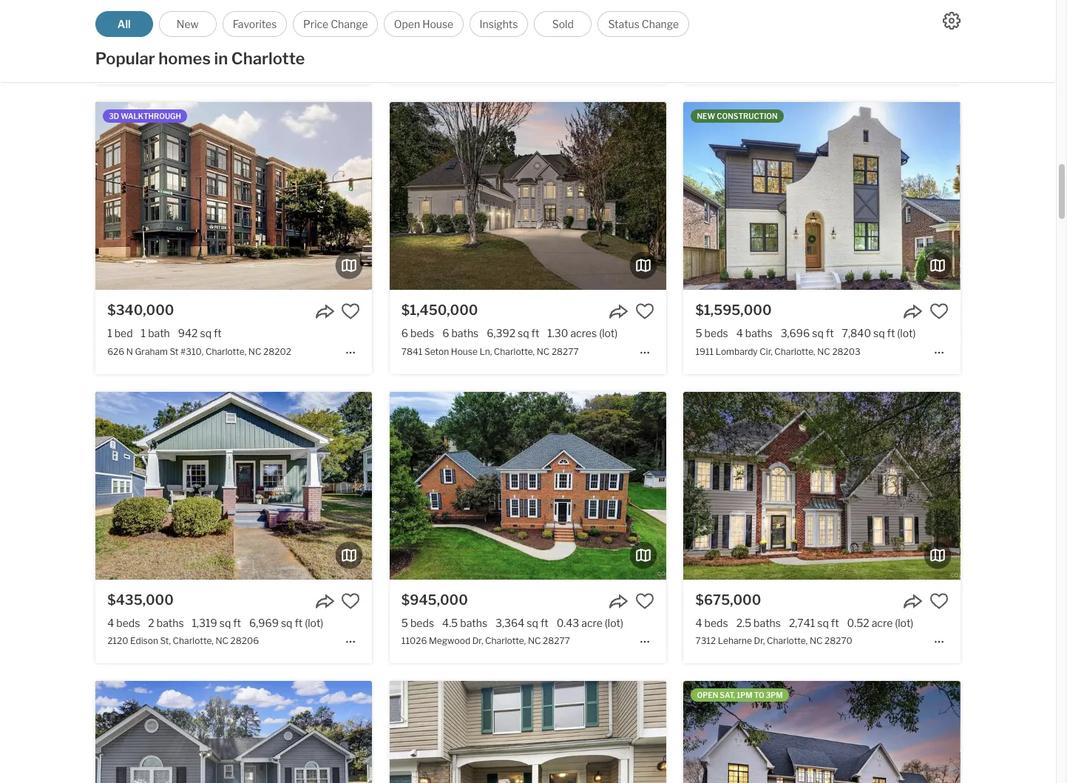 Task type: vqa. For each thing, say whether or not it's contained in the screenshot.


Task type: describe. For each thing, give the bounding box(es) containing it.
sat,
[[720, 691, 735, 700]]

6,969 sq ft (lot)
[[249, 617, 323, 629]]

charlotte, down 1,627 sq ft
[[202, 56, 243, 67]]

$435,000
[[107, 593, 174, 608]]

2 photo of 9616 vinca cir unit d, charlotte, nc 28213 image from the left
[[390, 681, 666, 783]]

Status Change radio
[[598, 11, 690, 37]]

(lot) down status
[[611, 38, 630, 50]]

favorite button image for $435,000
[[341, 592, 361, 611]]

2 baths for $325,000
[[148, 38, 184, 50]]

0.43
[[557, 617, 579, 629]]

6,969
[[249, 617, 279, 629]]

open
[[394, 18, 420, 30]]

beds for $1,595,000
[[705, 327, 728, 340]]

Insights radio
[[469, 11, 528, 37]]

in
[[214, 49, 228, 68]]

baths for $1,450,000
[[451, 327, 479, 340]]

favorite button checkbox for $359,900
[[635, 12, 655, 32]]

favorite button checkbox for $1,450,000
[[635, 302, 655, 321]]

leharne
[[718, 636, 752, 647]]

3 photo of 1436 townes rd, charlotte, nc 28209 image from the left
[[960, 681, 1067, 783]]

charlotte, down 1,319
[[173, 636, 214, 647]]

sq for $340,000
[[200, 327, 212, 340]]

942 sq ft
[[178, 327, 222, 340]]

charlotte, down 3,696
[[775, 346, 816, 357]]

lombardy
[[716, 346, 758, 357]]

ln, for $325,000
[[188, 56, 200, 67]]

granite
[[129, 56, 159, 67]]

new
[[697, 112, 715, 121]]

(lot) right 0.52
[[895, 617, 914, 629]]

28203
[[832, 346, 861, 357]]

2 photo of 1436 townes rd, charlotte, nc 28209 image from the left
[[684, 681, 961, 783]]

popular homes in charlotte
[[95, 49, 305, 68]]

6 for 6 baths
[[442, 327, 449, 340]]

sq for $325,000
[[220, 38, 232, 50]]

ft down status
[[601, 38, 609, 50]]

charlotte, down 2,741 at right
[[767, 636, 808, 647]]

$675,000
[[696, 593, 761, 608]]

1 vertical spatial 28277
[[543, 636, 570, 647]]

4.5
[[442, 617, 458, 629]]

new
[[177, 18, 199, 30]]

3d
[[109, 112, 119, 121]]

price change
[[303, 18, 368, 30]]

all
[[117, 18, 131, 30]]

5 for $945,000
[[401, 617, 408, 629]]

construction
[[717, 112, 778, 121]]

2,741 sq ft
[[789, 617, 839, 629]]

beds for $675,000
[[705, 617, 728, 629]]

Open House radio
[[384, 11, 463, 37]]

3,364
[[496, 617, 525, 629]]

1 photo of 2120 edison st, charlotte, nc 28206 image from the left
[[0, 392, 96, 580]]

2 photo of 2120 edison st, charlotte, nc 28206 image from the left
[[96, 392, 372, 580]]

favorite button checkbox for $675,000
[[929, 592, 949, 611]]

favorite button checkbox for $340,000
[[341, 302, 361, 321]]

4 beds for $675,000
[[696, 617, 728, 629]]

ft for $325,000
[[234, 38, 242, 50]]

favorite button image for $325,000
[[341, 12, 361, 32]]

0.43 acre (lot)
[[557, 617, 623, 629]]

megwood
[[429, 636, 470, 647]]

baths for $675,000
[[754, 617, 781, 629]]

baths for $945,000
[[460, 617, 487, 629]]

n
[[126, 346, 133, 357]]

$945,000
[[401, 593, 468, 608]]

2 photo of 7841 seton house ln, charlotte, nc 28277 image from the left
[[390, 102, 666, 290]]

acres
[[571, 327, 597, 340]]

baths for $325,000
[[157, 38, 184, 50]]

1 bath
[[141, 327, 170, 340]]

2,230 sq ft
[[495, 38, 547, 50]]

5 beds for $945,000
[[401, 617, 434, 629]]

bed
[[114, 327, 133, 340]]

3 photo of 2120 edison st, charlotte, nc 28206 image from the left
[[372, 392, 649, 580]]

1.30 acres (lot)
[[548, 327, 618, 340]]

6 beds
[[401, 327, 434, 340]]

baths for $359,900
[[460, 38, 487, 50]]

28206
[[230, 636, 259, 647]]

house inside open house radio
[[422, 18, 454, 30]]

3 photo of 7312 leharne dr, charlotte, nc 28270 image from the left
[[960, 392, 1067, 580]]

sq right 6,098
[[588, 38, 599, 50]]

5112 granite creek ln, charlotte, nc 28269
[[107, 56, 288, 67]]

favorite button checkbox for $945,000
[[635, 592, 655, 611]]

nc down 1.30
[[537, 346, 550, 357]]

5 for $1,595,000
[[696, 327, 702, 340]]

status
[[608, 18, 640, 30]]

$340,000
[[107, 303, 174, 318]]

st
[[170, 346, 179, 357]]

1 photo of 1436 townes rd, charlotte, nc 28209 image from the left
[[407, 681, 684, 783]]

sold
[[552, 18, 574, 30]]

nc down 1,319 sq ft
[[216, 636, 229, 647]]

28202
[[263, 346, 291, 357]]

ft for $1,450,000
[[531, 327, 539, 340]]

1 photo of 11026 megwood dr, charlotte, nc 28277 image from the left
[[113, 392, 390, 580]]

6,098
[[555, 38, 585, 50]]

sq right 6,969
[[281, 617, 293, 629]]

bath
[[148, 327, 170, 340]]

1pm
[[737, 691, 753, 700]]

3,696 sq ft
[[781, 327, 834, 340]]

ft for $359,900
[[539, 38, 547, 50]]

7841 seton house ln, charlotte, nc 28277
[[401, 346, 579, 357]]

status change
[[608, 18, 679, 30]]

4 baths
[[736, 327, 773, 340]]

(lot) right 0.43
[[605, 617, 623, 629]]

seton
[[424, 346, 449, 357]]

open house
[[394, 18, 454, 30]]

beds for $359,900
[[410, 38, 434, 50]]

2120 edison st, charlotte, nc 28206
[[107, 636, 259, 647]]

2 baths for $435,000
[[148, 617, 184, 629]]

7,840
[[842, 327, 871, 340]]

open sat, 1pm to 3pm
[[697, 691, 783, 700]]

ft for $945,000
[[541, 617, 549, 629]]

nc left 28202 at the left of the page
[[248, 346, 261, 357]]

1,319
[[192, 617, 217, 629]]

3,364 sq ft
[[496, 617, 549, 629]]

3 photo of 7912 lobilia ln, charlotte, nc 28214 image from the left
[[372, 681, 649, 783]]

5 beds for $1,595,000
[[696, 327, 728, 340]]

ft for $1,595,000
[[826, 327, 834, 340]]

st,
[[160, 636, 171, 647]]

2,741
[[789, 617, 815, 629]]

4 for $359,900
[[401, 38, 408, 50]]

0.52
[[847, 617, 870, 629]]

homes
[[159, 49, 211, 68]]

4 for $675,000
[[696, 617, 702, 629]]

3 photo of 9616 vinca cir unit d, charlotte, nc 28213 image from the left
[[666, 681, 943, 783]]

acre for $675,000
[[872, 617, 893, 629]]

ft right 7,840
[[887, 327, 895, 340]]

$325,000
[[107, 13, 173, 29]]

4.5 baths
[[442, 617, 487, 629]]

3,696
[[781, 327, 810, 340]]

favorite button image for $340,000
[[341, 302, 361, 321]]

2 for $325,000
[[148, 38, 154, 50]]

dr, for $675,000
[[754, 636, 765, 647]]

$1,595,000
[[696, 303, 772, 318]]

(lot) right 6,969
[[305, 617, 323, 629]]

New radio
[[159, 11, 217, 37]]

beds for $945,000
[[410, 617, 434, 629]]

6,392
[[487, 327, 516, 340]]

nc down 3,364 sq ft
[[528, 636, 541, 647]]



Task type: locate. For each thing, give the bounding box(es) containing it.
1911 lombardy cir, charlotte, nc 28203
[[696, 346, 861, 357]]

favorite button image for $1,595,000
[[929, 302, 949, 321]]

3 beds
[[107, 38, 140, 50]]

1 horizontal spatial dr,
[[754, 636, 765, 647]]

7,840 sq ft (lot)
[[842, 327, 916, 340]]

sq right 1,319
[[219, 617, 231, 629]]

2 2 from the top
[[148, 617, 154, 629]]

1
[[107, 327, 112, 340], [141, 327, 146, 340]]

beds for $1,450,000
[[411, 327, 434, 340]]

0 horizontal spatial ln,
[[188, 56, 200, 67]]

photo of 2120 edison st, charlotte, nc 28206 image
[[0, 392, 96, 580], [96, 392, 372, 580], [372, 392, 649, 580]]

4 beds
[[401, 38, 434, 50], [107, 617, 140, 629], [696, 617, 728, 629]]

ft
[[234, 38, 242, 50], [539, 38, 547, 50], [601, 38, 609, 50], [214, 327, 222, 340], [531, 327, 539, 340], [826, 327, 834, 340], [887, 327, 895, 340], [233, 617, 241, 629], [295, 617, 303, 629], [541, 617, 549, 629], [831, 617, 839, 629]]

beds down open house radio
[[410, 38, 434, 50]]

option group
[[95, 11, 690, 37]]

2 baths
[[148, 38, 184, 50], [148, 617, 184, 629]]

sq right 7,840
[[873, 327, 885, 340]]

1 photo of 626 n graham st #310, charlotte, nc 28202 image from the left
[[0, 102, 96, 290]]

charlotte, down "3,364"
[[485, 636, 526, 647]]

1 horizontal spatial acre
[[582, 617, 603, 629]]

11026 megwood dr, charlotte, nc 28277
[[401, 636, 570, 647]]

creek
[[161, 56, 186, 67]]

2 horizontal spatial 4 beds
[[696, 617, 728, 629]]

sq right "3,364"
[[527, 617, 538, 629]]

7312
[[696, 636, 716, 647]]

(lot) right 7,840
[[897, 327, 916, 340]]

Favorites radio
[[222, 11, 287, 37]]

1 photo of 1911 lombardy cir, charlotte, nc 28203 image from the left
[[407, 102, 684, 290]]

ln, down 6,392
[[480, 346, 492, 357]]

baths
[[157, 38, 184, 50], [460, 38, 487, 50], [451, 327, 479, 340], [745, 327, 773, 340], [157, 617, 184, 629], [460, 617, 487, 629], [754, 617, 781, 629]]

2.5 for $675,000
[[736, 617, 752, 629]]

1,319 sq ft
[[192, 617, 241, 629]]

sq for $945,000
[[527, 617, 538, 629]]

11026
[[401, 636, 427, 647]]

insights
[[480, 18, 518, 30]]

1,627
[[192, 38, 218, 50]]

baths up 11026 megwood dr, charlotte, nc 28277
[[460, 617, 487, 629]]

4 beds up 7312
[[696, 617, 728, 629]]

favorite button image for $945,000
[[635, 592, 655, 611]]

nc left 28203 on the top right of the page
[[817, 346, 830, 357]]

4 beds down open house radio
[[401, 38, 434, 50]]

0 vertical spatial 28277
[[552, 346, 579, 357]]

1 horizontal spatial ln,
[[480, 346, 492, 357]]

1.30
[[548, 327, 568, 340]]

1 vertical spatial favorite button checkbox
[[341, 302, 361, 321]]

(lot) down price
[[299, 38, 317, 50]]

2,230
[[495, 38, 523, 50]]

2 photo of 7312 leharne dr, charlotte, nc 28270 image from the left
[[684, 392, 961, 580]]

2.5 baths up 7312 leharne dr, charlotte, nc 28270
[[736, 617, 781, 629]]

1 vertical spatial 2.5
[[736, 617, 752, 629]]

0 vertical spatial 5
[[696, 327, 702, 340]]

nc down the 2,741 sq ft
[[810, 636, 823, 647]]

beds for $435,000
[[116, 617, 140, 629]]

ft up 626 n graham st #310, charlotte, nc 28202
[[214, 327, 222, 340]]

1 vertical spatial 2
[[148, 617, 154, 629]]

4 beds up 2120
[[107, 617, 140, 629]]

2 photo of 1911 lombardy cir, charlotte, nc 28203 image from the left
[[684, 102, 961, 290]]

2 2 baths from the top
[[148, 617, 184, 629]]

1 horizontal spatial 6
[[442, 327, 449, 340]]

28269
[[260, 56, 288, 67]]

1 vertical spatial ln,
[[480, 346, 492, 357]]

1 vertical spatial 2 baths
[[148, 617, 184, 629]]

favorite button checkbox for $435,000
[[341, 592, 361, 611]]

option group containing all
[[95, 11, 690, 37]]

1 2 from the top
[[148, 38, 154, 50]]

sq right 3,696
[[812, 327, 824, 340]]

favorite button checkbox
[[341, 12, 361, 32], [341, 302, 361, 321]]

sq right the 2,230
[[526, 38, 537, 50]]

charlotte, down 6,392 sq ft on the top of page
[[494, 346, 535, 357]]

1 horizontal spatial 2.5 baths
[[736, 617, 781, 629]]

dr, for $945,000
[[472, 636, 483, 647]]

photo of 7312 leharne dr, charlotte, nc 28270 image
[[407, 392, 684, 580], [684, 392, 961, 580], [960, 392, 1067, 580]]

4 up lombardy
[[736, 327, 743, 340]]

1 vertical spatial 5
[[401, 617, 408, 629]]

2 up granite
[[148, 38, 154, 50]]

1911
[[696, 346, 714, 357]]

baths up cir,
[[745, 327, 773, 340]]

2.5
[[442, 38, 457, 50], [736, 617, 752, 629]]

$359,900
[[401, 13, 467, 29]]

2120
[[107, 636, 128, 647]]

1 horizontal spatial 5
[[696, 327, 702, 340]]

dr,
[[472, 636, 483, 647], [754, 636, 765, 647]]

baths down insights option
[[460, 38, 487, 50]]

4 up 7312
[[696, 617, 702, 629]]

ft up the 28206
[[233, 617, 241, 629]]

Sold radio
[[534, 11, 592, 37]]

ft left 0.43
[[541, 617, 549, 629]]

28277
[[552, 346, 579, 357], [543, 636, 570, 647]]

0.46 acre (lot)
[[250, 38, 317, 50]]

1 left the bed
[[107, 327, 112, 340]]

0.52 acre (lot)
[[847, 617, 914, 629]]

ft up the 28270
[[831, 617, 839, 629]]

2 baths up creek
[[148, 38, 184, 50]]

4 for $435,000
[[107, 617, 114, 629]]

beds up 7312
[[705, 617, 728, 629]]

open
[[697, 691, 718, 700]]

beds up the 11026
[[410, 617, 434, 629]]

1 photo of 7912 lobilia ln, charlotte, nc 28214 image from the left
[[0, 681, 96, 783]]

0 horizontal spatial 6
[[401, 327, 408, 340]]

4 up 2120
[[107, 617, 114, 629]]

6 up 7841
[[401, 327, 408, 340]]

sq for $675,000
[[817, 617, 829, 629]]

0 vertical spatial favorite button checkbox
[[341, 12, 361, 32]]

favorite button image for $1,450,000
[[635, 302, 655, 321]]

2 change from the left
[[642, 18, 679, 30]]

photo of 9616 vinca cir unit d, charlotte, nc 28213 image
[[113, 681, 390, 783], [390, 681, 666, 783], [666, 681, 943, 783]]

baths for $435,000
[[157, 617, 184, 629]]

0 vertical spatial 2.5 baths
[[442, 38, 487, 50]]

2 dr, from the left
[[754, 636, 765, 647]]

0 horizontal spatial change
[[331, 18, 368, 30]]

1 favorite button checkbox from the top
[[341, 12, 361, 32]]

0 vertical spatial 2 baths
[[148, 38, 184, 50]]

nc
[[245, 56, 258, 67], [248, 346, 261, 357], [537, 346, 550, 357], [817, 346, 830, 357], [216, 636, 229, 647], [528, 636, 541, 647], [810, 636, 823, 647]]

0 horizontal spatial 5 beds
[[401, 617, 434, 629]]

nc down '0.46' at the top left of page
[[245, 56, 258, 67]]

1 bed
[[107, 327, 133, 340]]

5 beds up the 11026
[[401, 617, 434, 629]]

$1,450,000
[[401, 303, 478, 318]]

ft for $435,000
[[233, 617, 241, 629]]

2 1 from the left
[[141, 327, 146, 340]]

house
[[422, 18, 454, 30], [451, 346, 478, 357]]

2.5 baths for $675,000
[[736, 617, 781, 629]]

6
[[401, 327, 408, 340], [442, 327, 449, 340]]

3 photo of 626 n graham st #310, charlotte, nc 28202 image from the left
[[372, 102, 649, 290]]

charlotte
[[231, 49, 305, 68]]

ft for $340,000
[[214, 327, 222, 340]]

sq for $435,000
[[219, 617, 231, 629]]

2 favorite button checkbox from the top
[[341, 302, 361, 321]]

ft right 6,969
[[295, 617, 303, 629]]

1 change from the left
[[331, 18, 368, 30]]

photo of 1436 townes rd, charlotte, nc 28209 image
[[407, 681, 684, 783], [684, 681, 961, 783], [960, 681, 1067, 783]]

favorite button image for $675,000
[[929, 592, 949, 611]]

2.5 up 'leharne'
[[736, 617, 752, 629]]

baths up 7312 leharne dr, charlotte, nc 28270
[[754, 617, 781, 629]]

2 for $435,000
[[148, 617, 154, 629]]

626 n graham st #310, charlotte, nc 28202
[[107, 346, 291, 357]]

3 photo of 1911 lombardy cir, charlotte, nc 28203 image from the left
[[960, 102, 1067, 290]]

charlotte,
[[202, 56, 243, 67], [206, 346, 246, 357], [494, 346, 535, 357], [775, 346, 816, 357], [173, 636, 214, 647], [485, 636, 526, 647], [767, 636, 808, 647]]

3
[[107, 38, 114, 50]]

7841
[[401, 346, 423, 357]]

ln, for $1,450,000
[[480, 346, 492, 357]]

5 beds
[[696, 327, 728, 340], [401, 617, 434, 629]]

2.5 baths down $359,900
[[442, 38, 487, 50]]

1 photo of 7841 seton house ln, charlotte, nc 28277 image from the left
[[113, 102, 390, 290]]

ft up 28203 on the top right of the page
[[826, 327, 834, 340]]

acre up 28269
[[275, 38, 296, 50]]

change inside option
[[331, 18, 368, 30]]

graham
[[135, 346, 168, 357]]

0 horizontal spatial 4 beds
[[107, 617, 140, 629]]

2.5 baths for $359,900
[[442, 38, 487, 50]]

beds right 3
[[116, 38, 140, 50]]

28270
[[825, 636, 853, 647]]

beds up 2120
[[116, 617, 140, 629]]

sq for $1,450,000
[[518, 327, 529, 340]]

1 2 baths from the top
[[148, 38, 184, 50]]

6 for 6 beds
[[401, 327, 408, 340]]

6,098 sq ft (lot)
[[555, 38, 630, 50]]

2 photo of 626 n graham st #310, charlotte, nc 28202 image from the left
[[96, 102, 372, 290]]

942
[[178, 327, 198, 340]]

1 dr, from the left
[[472, 636, 483, 647]]

3 photo of 7841 seton house ln, charlotte, nc 28277 image from the left
[[666, 102, 943, 290]]

ft right "in"
[[234, 38, 242, 50]]

1 vertical spatial house
[[451, 346, 478, 357]]

change inside radio
[[642, 18, 679, 30]]

walkthrough
[[121, 112, 181, 121]]

favorite button checkbox
[[635, 12, 655, 32], [929, 12, 949, 32], [635, 302, 655, 321], [929, 302, 949, 321], [341, 592, 361, 611], [635, 592, 655, 611], [929, 592, 949, 611]]

6,392 sq ft
[[487, 327, 539, 340]]

sq for $359,900
[[526, 38, 537, 50]]

acre right 0.43
[[582, 617, 603, 629]]

1 for 1 bed
[[107, 327, 112, 340]]

4
[[401, 38, 408, 50], [736, 327, 743, 340], [107, 617, 114, 629], [696, 617, 702, 629]]

5 beds up 1911
[[696, 327, 728, 340]]

change right price
[[331, 18, 368, 30]]

beds for $325,000
[[116, 38, 140, 50]]

(lot) right acres on the top right
[[599, 327, 618, 340]]

4 down "open"
[[401, 38, 408, 50]]

0 vertical spatial 2
[[148, 38, 154, 50]]

1 horizontal spatial 1
[[141, 327, 146, 340]]

change for price change
[[331, 18, 368, 30]]

6 up seton
[[442, 327, 449, 340]]

1 1 from the left
[[107, 327, 112, 340]]

change for status change
[[642, 18, 679, 30]]

baths up creek
[[157, 38, 184, 50]]

1 left bath
[[141, 327, 146, 340]]

2.5 baths
[[442, 38, 487, 50], [736, 617, 781, 629]]

1 horizontal spatial 4 beds
[[401, 38, 434, 50]]

sq right 942
[[200, 327, 212, 340]]

5112
[[107, 56, 127, 67]]

to
[[754, 691, 764, 700]]

new construction
[[697, 112, 778, 121]]

baths up 7841 seton house ln, charlotte, nc 28277
[[451, 327, 479, 340]]

4 beds for $435,000
[[107, 617, 140, 629]]

popular
[[95, 49, 155, 68]]

0 vertical spatial house
[[422, 18, 454, 30]]

house down 6 baths
[[451, 346, 478, 357]]

All radio
[[95, 11, 153, 37]]

beds up 1911
[[705, 327, 728, 340]]

cir,
[[760, 346, 773, 357]]

1 photo of 9616 vinca cir unit d, charlotte, nc 28213 image from the left
[[113, 681, 390, 783]]

#310,
[[181, 346, 204, 357]]

1 vertical spatial 5 beds
[[401, 617, 434, 629]]

28277 down 0.43
[[543, 636, 570, 647]]

4 beds for $359,900
[[401, 38, 434, 50]]

2 up edison
[[148, 617, 154, 629]]

baths up the st,
[[157, 617, 184, 629]]

1,627 sq ft
[[192, 38, 242, 50]]

0 vertical spatial 2.5
[[442, 38, 457, 50]]

dr, down 4.5 baths
[[472, 636, 483, 647]]

5
[[696, 327, 702, 340], [401, 617, 408, 629]]

0 vertical spatial 5 beds
[[696, 327, 728, 340]]

dr, right 'leharne'
[[754, 636, 765, 647]]

2 photo of 7912 lobilia ln, charlotte, nc 28214 image from the left
[[96, 681, 372, 783]]

ln, right creek
[[188, 56, 200, 67]]

0 horizontal spatial dr,
[[472, 636, 483, 647]]

baths for $1,595,000
[[745, 327, 773, 340]]

photo of 626 n graham st #310, charlotte, nc 28202 image
[[0, 102, 96, 290], [96, 102, 372, 290], [372, 102, 649, 290]]

3pm
[[766, 691, 783, 700]]

2.5 down $359,900
[[442, 38, 457, 50]]

beds up 7841
[[411, 327, 434, 340]]

0 horizontal spatial 1
[[107, 327, 112, 340]]

ft left 1.30
[[531, 327, 539, 340]]

1 horizontal spatial change
[[642, 18, 679, 30]]

favorite button image
[[635, 12, 655, 32]]

2.5 for $359,900
[[442, 38, 457, 50]]

photo of 7841 seton house ln, charlotte, nc 28277 image
[[113, 102, 390, 290], [390, 102, 666, 290], [666, 102, 943, 290]]

price
[[303, 18, 329, 30]]

acre right 0.52
[[872, 617, 893, 629]]

beds
[[116, 38, 140, 50], [410, 38, 434, 50], [411, 327, 434, 340], [705, 327, 728, 340], [116, 617, 140, 629], [410, 617, 434, 629], [705, 617, 728, 629]]

0 horizontal spatial acre
[[275, 38, 296, 50]]

house right "open"
[[422, 18, 454, 30]]

2 baths up the st,
[[148, 617, 184, 629]]

photo of 11026 megwood dr, charlotte, nc 28277 image
[[113, 392, 390, 580], [390, 392, 666, 580], [666, 392, 943, 580]]

2 6 from the left
[[442, 327, 449, 340]]

3 photo of 11026 megwood dr, charlotte, nc 28277 image from the left
[[666, 392, 943, 580]]

1 photo of 7312 leharne dr, charlotte, nc 28270 image from the left
[[407, 392, 684, 580]]

0 horizontal spatial 2.5 baths
[[442, 38, 487, 50]]

6 baths
[[442, 327, 479, 340]]

1 vertical spatial 2.5 baths
[[736, 617, 781, 629]]

ft left 6,098
[[539, 38, 547, 50]]

favorite button checkbox for $325,000
[[341, 12, 361, 32]]

(lot)
[[299, 38, 317, 50], [611, 38, 630, 50], [599, 327, 618, 340], [897, 327, 916, 340], [305, 617, 323, 629], [605, 617, 623, 629], [895, 617, 914, 629]]

1 horizontal spatial 2.5
[[736, 617, 752, 629]]

acre for $325,000
[[275, 38, 296, 50]]

sq right 6,392
[[518, 327, 529, 340]]

sq right 1,627
[[220, 38, 232, 50]]

2 photo of 11026 megwood dr, charlotte, nc 28277 image from the left
[[390, 392, 666, 580]]

ft for $675,000
[[831, 617, 839, 629]]

5 up 1911
[[696, 327, 702, 340]]

favorite button image
[[341, 12, 361, 32], [929, 12, 949, 32], [341, 302, 361, 321], [635, 302, 655, 321], [929, 302, 949, 321], [341, 592, 361, 611], [635, 592, 655, 611], [929, 592, 949, 611]]

acre
[[275, 38, 296, 50], [582, 617, 603, 629], [872, 617, 893, 629]]

28277 down 1.30
[[552, 346, 579, 357]]

favorites
[[233, 18, 277, 30]]

Price Change radio
[[293, 11, 378, 37]]

3d walkthrough
[[109, 112, 181, 121]]

photo of 1911 lombardy cir, charlotte, nc 28203 image
[[407, 102, 684, 290], [684, 102, 961, 290], [960, 102, 1067, 290]]

favorite button checkbox for $1,595,000
[[929, 302, 949, 321]]

0.46
[[250, 38, 273, 50]]

change right status
[[642, 18, 679, 30]]

0 horizontal spatial 5
[[401, 617, 408, 629]]

2 horizontal spatial acre
[[872, 617, 893, 629]]

5 up the 11026
[[401, 617, 408, 629]]

photo of 7912 lobilia ln, charlotte, nc 28214 image
[[0, 681, 96, 783], [96, 681, 372, 783], [372, 681, 649, 783]]

1 6 from the left
[[401, 327, 408, 340]]

626
[[107, 346, 124, 357]]

sq for $1,595,000
[[812, 327, 824, 340]]

sq right 2,741 at right
[[817, 617, 829, 629]]

0 horizontal spatial 2.5
[[442, 38, 457, 50]]

0 vertical spatial ln,
[[188, 56, 200, 67]]

sq
[[220, 38, 232, 50], [526, 38, 537, 50], [588, 38, 599, 50], [200, 327, 212, 340], [518, 327, 529, 340], [812, 327, 824, 340], [873, 327, 885, 340], [219, 617, 231, 629], [281, 617, 293, 629], [527, 617, 538, 629], [817, 617, 829, 629]]

charlotte, down the 942 sq ft
[[206, 346, 246, 357]]

1 horizontal spatial 5 beds
[[696, 327, 728, 340]]

1 for 1 bath
[[141, 327, 146, 340]]

acre for $945,000
[[582, 617, 603, 629]]



